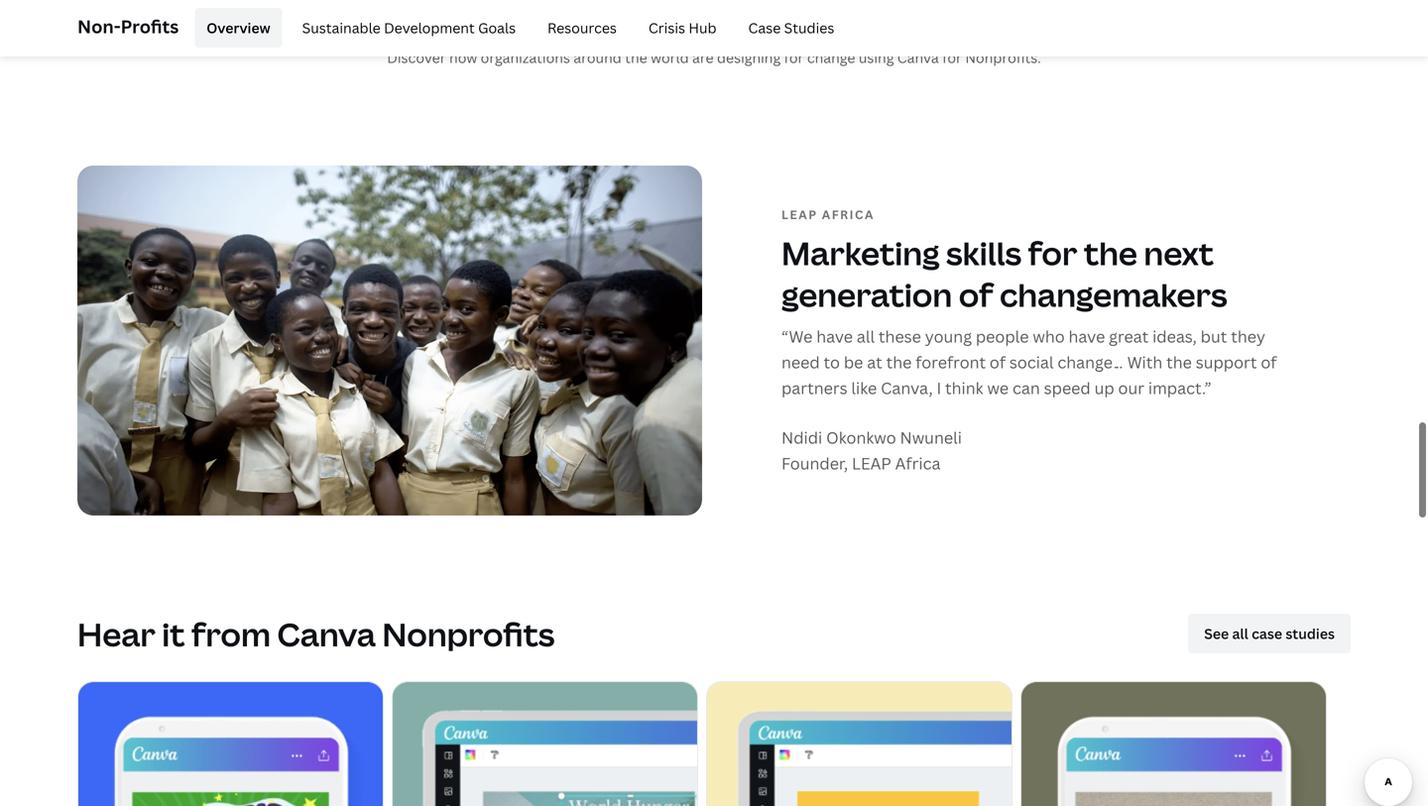 Task type: vqa. For each thing, say whether or not it's contained in the screenshot.
Hub
yes



Task type: describe. For each thing, give the bounding box(es) containing it.
0 horizontal spatial for
[[784, 48, 804, 67]]

ndidi okonkwo nwuneli founder, leap africa
[[781, 427, 962, 474]]

discover how organizations around the world are designing for change using canva for nonprofits.
[[387, 48, 1041, 67]]

africa inside leap africa marketing skills for the next generation of changemakers
[[822, 206, 875, 223]]

with
[[1127, 352, 1163, 373]]

nwuneli
[[900, 427, 962, 448]]

2 have from the left
[[1069, 326, 1105, 347]]

okonkwo
[[826, 427, 896, 448]]

be
[[844, 352, 863, 373]]

studies
[[784, 18, 834, 37]]

crisis hub link
[[637, 8, 728, 48]]

resources link
[[536, 8, 629, 48]]

all inside '"we have all these young people who have great ideas, but they need to be at the forefront of social change… with the support of partners like canva, i think we can speed up our impact."'
[[857, 326, 875, 347]]

overview
[[207, 18, 270, 37]]

leap africa marketing skills for the next generation of changemakers
[[781, 206, 1227, 316]]

but
[[1201, 326, 1227, 347]]

canva,
[[881, 377, 933, 399]]

how
[[449, 48, 477, 67]]

great
[[1109, 326, 1149, 347]]

of up we
[[990, 352, 1006, 373]]

ndidi
[[781, 427, 822, 448]]

plant foundation image
[[1021, 682, 1326, 806]]

stop hunger now image
[[393, 682, 697, 806]]

studies
[[1286, 624, 1335, 643]]

skills
[[946, 232, 1022, 275]]

case studies
[[748, 18, 834, 37]]

using
[[859, 48, 894, 67]]

are
[[692, 48, 714, 67]]

resources
[[547, 18, 617, 37]]

like
[[851, 377, 877, 399]]

marketing
[[781, 232, 940, 275]]

partners
[[781, 377, 847, 399]]

impact."
[[1148, 377, 1211, 399]]

the right at
[[886, 352, 912, 373]]

they
[[1231, 326, 1265, 347]]

hear
[[77, 613, 155, 656]]

think
[[945, 377, 983, 399]]

ideas,
[[1152, 326, 1197, 347]]

hear it from canva nonprofits
[[77, 613, 555, 656]]

non-profits
[[77, 14, 179, 39]]

who
[[1033, 326, 1065, 347]]

international rescue committee image
[[707, 682, 1012, 806]]

sustainable
[[302, 18, 381, 37]]

see all case studies link
[[1188, 614, 1351, 654]]

to
[[824, 352, 840, 373]]

leap inside ndidi okonkwo nwuneli founder, leap africa
[[852, 453, 891, 474]]

of down they
[[1261, 352, 1277, 373]]

for inside leap africa marketing skills for the next generation of changemakers
[[1028, 232, 1077, 275]]

case studies link
[[736, 8, 846, 48]]

crisis hub
[[648, 18, 717, 37]]

crisis
[[648, 18, 685, 37]]

social
[[1009, 352, 1054, 373]]

american foundation image
[[78, 682, 383, 806]]

hub
[[689, 18, 717, 37]]

1 horizontal spatial all
[[1232, 624, 1248, 643]]

people
[[976, 326, 1029, 347]]

sustainable development goals link
[[290, 8, 528, 48]]

menu bar containing overview
[[187, 8, 846, 48]]

nonprofits
[[382, 613, 555, 656]]

1 horizontal spatial canva
[[897, 48, 939, 67]]

next
[[1144, 232, 1214, 275]]

goals
[[478, 18, 516, 37]]



Task type: locate. For each thing, give the bounding box(es) containing it.
africa
[[822, 206, 875, 223], [895, 453, 941, 474]]

world
[[651, 48, 689, 67]]

case
[[748, 18, 781, 37]]

at
[[867, 352, 882, 373]]

0 horizontal spatial leap
[[781, 206, 818, 223]]

from
[[191, 613, 271, 656]]

all
[[857, 326, 875, 347], [1232, 624, 1248, 643]]

discover
[[387, 48, 446, 67]]

1 horizontal spatial leap
[[852, 453, 891, 474]]

change
[[807, 48, 855, 67]]

organizations
[[481, 48, 570, 67]]

0 vertical spatial all
[[857, 326, 875, 347]]

0 horizontal spatial canva
[[277, 613, 376, 656]]

for down case studies "link"
[[784, 48, 804, 67]]

of inside leap africa marketing skills for the next generation of changemakers
[[959, 273, 993, 316]]

leap down okonkwo
[[852, 453, 891, 474]]

have
[[816, 326, 853, 347], [1069, 326, 1105, 347]]

leap inside leap africa marketing skills for the next generation of changemakers
[[781, 206, 818, 223]]

0 vertical spatial africa
[[822, 206, 875, 223]]

0 horizontal spatial all
[[857, 326, 875, 347]]

1 have from the left
[[816, 326, 853, 347]]

up
[[1094, 377, 1114, 399]]

the up impact."
[[1166, 352, 1192, 373]]

generation
[[781, 273, 952, 316]]

overview link
[[195, 8, 282, 48]]

can
[[1013, 377, 1040, 399]]

canva right the using
[[897, 48, 939, 67]]

africa down nwuneli
[[895, 453, 941, 474]]

changemakers
[[1000, 273, 1227, 316]]

all right see
[[1232, 624, 1248, 643]]

1 horizontal spatial africa
[[895, 453, 941, 474]]

founder,
[[781, 453, 848, 474]]

need
[[781, 352, 820, 373]]

for right skills at the right of page
[[1028, 232, 1077, 275]]

case
[[1252, 624, 1282, 643]]

canva right from
[[277, 613, 376, 656]]

the left next
[[1084, 232, 1137, 275]]

"we have all these young people who have great ideas, but they need to be at the forefront of social change… with the support of partners like canva, i think we can speed up our impact."
[[781, 326, 1277, 399]]

1 horizontal spatial for
[[942, 48, 962, 67]]

0 vertical spatial leap
[[781, 206, 818, 223]]

change…
[[1058, 352, 1123, 373]]

sustainable development goals
[[302, 18, 516, 37]]

2 horizontal spatial for
[[1028, 232, 1077, 275]]

speed
[[1044, 377, 1091, 399]]

1 vertical spatial leap
[[852, 453, 891, 474]]

see all case studies
[[1204, 624, 1335, 643]]

leap
[[781, 206, 818, 223], [852, 453, 891, 474]]

see
[[1204, 624, 1229, 643]]

leap africa image
[[77, 166, 702, 516]]

profits
[[121, 14, 179, 39]]

1 vertical spatial africa
[[895, 453, 941, 474]]

africa up marketing at the top
[[822, 206, 875, 223]]

non-
[[77, 14, 121, 39]]

it
[[162, 613, 185, 656]]

development
[[384, 18, 475, 37]]

of
[[959, 273, 993, 316], [990, 352, 1006, 373], [1261, 352, 1277, 373]]

around
[[573, 48, 622, 67]]

1 vertical spatial canva
[[277, 613, 376, 656]]

africa inside ndidi okonkwo nwuneli founder, leap africa
[[895, 453, 941, 474]]

of up people
[[959, 273, 993, 316]]

for
[[784, 48, 804, 67], [942, 48, 962, 67], [1028, 232, 1077, 275]]

designing
[[717, 48, 781, 67]]

we
[[987, 377, 1009, 399]]

0 horizontal spatial have
[[816, 326, 853, 347]]

"we
[[781, 326, 813, 347]]

the left world
[[625, 48, 647, 67]]

i
[[937, 377, 941, 399]]

nonprofits.
[[965, 48, 1041, 67]]

menu bar
[[187, 8, 846, 48]]

0 horizontal spatial africa
[[822, 206, 875, 223]]

have up change…
[[1069, 326, 1105, 347]]

leap up marketing at the top
[[781, 206, 818, 223]]

1 vertical spatial all
[[1232, 624, 1248, 643]]

young
[[925, 326, 972, 347]]

support
[[1196, 352, 1257, 373]]

0 vertical spatial canva
[[897, 48, 939, 67]]

the
[[625, 48, 647, 67], [1084, 232, 1137, 275], [886, 352, 912, 373], [1166, 352, 1192, 373]]

have up to
[[816, 326, 853, 347]]

all up at
[[857, 326, 875, 347]]

canva
[[897, 48, 939, 67], [277, 613, 376, 656]]

1 horizontal spatial have
[[1069, 326, 1105, 347]]

these
[[879, 326, 921, 347]]

for left nonprofits.
[[942, 48, 962, 67]]

the inside leap africa marketing skills for the next generation of changemakers
[[1084, 232, 1137, 275]]

our
[[1118, 377, 1144, 399]]

forefront
[[916, 352, 986, 373]]



